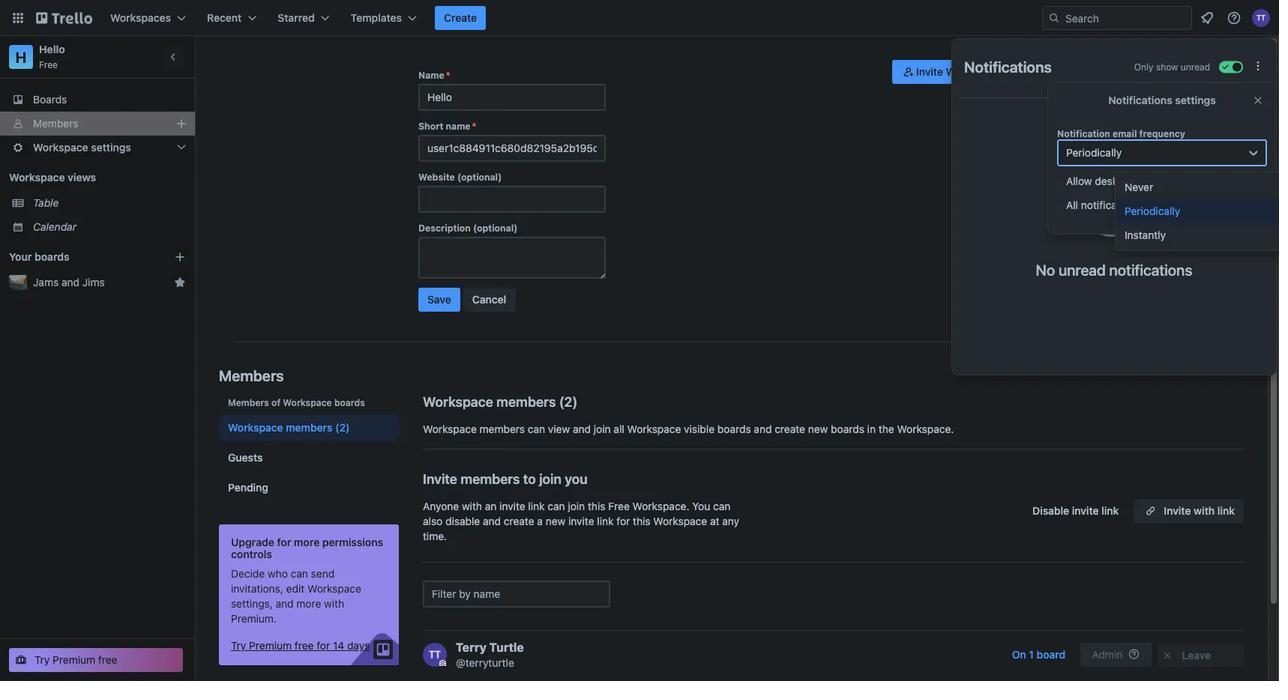 Task type: describe. For each thing, give the bounding box(es) containing it.
notifications for allow desktop notifications
[[1137, 175, 1197, 187]]

workspace members can view and join all workspace visible boards and create new boards in the workspace.
[[423, 423, 954, 436]]

all notification settings link
[[1057, 193, 1266, 217]]

terry turtle @terryturtle
[[456, 641, 524, 670]]

your boards with 1 items element
[[9, 248, 151, 266]]

upgrade
[[231, 537, 274, 549]]

leave link
[[1158, 643, 1244, 667]]

boards up (2)
[[334, 397, 365, 408]]

(optional) for description (optional)
[[473, 223, 518, 233]]

invite for invite with link
[[1164, 505, 1191, 517]]

with inside upgrade for more permissions controls decide who can send invitations, edit workspace settings, and more with premium.
[[324, 598, 344, 610]]

of
[[272, 397, 281, 408]]

send
[[311, 568, 335, 580]]

try for try premium free
[[34, 654, 50, 667]]

show
[[1156, 62, 1178, 72]]

notification
[[1057, 128, 1110, 139]]

invite members to join you
[[423, 471, 588, 487]]

terry turtle (terryturtle) image
[[1252, 9, 1270, 27]]

1 horizontal spatial workspace.
[[897, 423, 954, 436]]

close popover image
[[1252, 94, 1264, 106]]

1 vertical spatial periodically
[[1125, 205, 1180, 217]]

2
[[564, 394, 572, 410]]

hello link
[[39, 43, 65, 55]]

any
[[722, 516, 739, 528]]

members up the invite members to join you
[[480, 423, 525, 436]]

hello free
[[39, 43, 65, 70]]

days
[[347, 640, 370, 652]]

guests
[[228, 452, 263, 464]]

table
[[33, 197, 59, 209]]

view
[[548, 423, 570, 436]]

you
[[565, 471, 588, 487]]

members of workspace boards
[[228, 397, 365, 408]]

boards link
[[0, 88, 195, 112]]

0 horizontal spatial periodically
[[1066, 147, 1122, 159]]

controls
[[231, 548, 272, 561]]

your boards
[[9, 251, 69, 263]]

( 2 )
[[559, 394, 578, 410]]

starred icon image
[[174, 277, 186, 289]]

on 1 board link
[[1003, 643, 1075, 667]]

jims
[[82, 276, 105, 289]]

recent
[[207, 12, 242, 24]]

website (optional)
[[418, 172, 502, 182]]

join inside anyone with an invite link can join this free workspace. you can also disable and create a new invite link for this workspace at any time.
[[568, 501, 585, 513]]

views
[[68, 171, 96, 184]]

0 notifications image
[[1198, 9, 1216, 27]]

table link
[[33, 196, 186, 211]]

disable invite link button
[[1024, 499, 1128, 523]]

h link
[[9, 45, 33, 69]]

starred
[[278, 12, 315, 24]]

workspace. inside anyone with an invite link can join this free workspace. you can also disable and create a new invite link for this workspace at any time.
[[633, 501, 689, 513]]

website
[[418, 172, 455, 182]]

2 vertical spatial members
[[228, 397, 269, 408]]

never
[[1125, 181, 1153, 193]]

no unread notifications
[[1036, 261, 1193, 279]]

no
[[1036, 261, 1055, 279]]

save
[[427, 294, 451, 306]]

invite with link button
[[1134, 499, 1244, 523]]

turtle
[[489, 641, 524, 655]]

(2)
[[335, 422, 350, 434]]

calendar
[[33, 221, 76, 233]]

name *
[[418, 70, 450, 80]]

and right visible
[[754, 423, 772, 436]]

invite inside button
[[1072, 505, 1099, 517]]

(optional) for website (optional)
[[457, 172, 502, 182]]

templates button
[[342, 6, 426, 30]]

to
[[523, 471, 536, 487]]

with for invite
[[1194, 505, 1215, 517]]

members inside button
[[1004, 66, 1051, 78]]

and left the 'jims'
[[61, 276, 79, 289]]

name
[[446, 121, 471, 131]]

add board image
[[174, 251, 186, 263]]

on 1 board
[[1012, 649, 1066, 661]]

back to home image
[[36, 6, 92, 30]]

1 horizontal spatial create
[[775, 423, 805, 436]]

0 vertical spatial this
[[588, 501, 605, 513]]

decide
[[231, 568, 265, 580]]

with for anyone
[[462, 501, 482, 513]]

0 vertical spatial members
[[33, 117, 78, 130]]

and right "view"
[[573, 423, 591, 436]]

jams
[[33, 276, 59, 289]]

organizationdetailform element
[[418, 69, 606, 318]]

instantly
[[1125, 229, 1166, 241]]

templates
[[351, 12, 402, 24]]

workspace settings button
[[0, 136, 195, 160]]

notification email frequency
[[1057, 128, 1185, 139]]

notification
[[1081, 199, 1135, 211]]

disable
[[445, 516, 480, 528]]

terry
[[456, 641, 487, 655]]

settings for notifications settings
[[1175, 94, 1216, 106]]

for inside try premium free for 14 days button
[[317, 640, 330, 652]]

only
[[1134, 62, 1154, 72]]

who
[[268, 568, 288, 580]]

1 vertical spatial *
[[472, 121, 476, 131]]

admin
[[1092, 649, 1123, 661]]

new inside anyone with an invite link can join this free workspace. you can also disable and create a new invite link for this workspace at any time.
[[546, 516, 566, 528]]

guests link
[[219, 445, 399, 472]]

14
[[333, 640, 344, 652]]

free for try premium free
[[98, 654, 117, 667]]

settings for workspace settings
[[91, 141, 131, 154]]

all notification settings
[[1066, 199, 1177, 211]]

jams and jims link
[[33, 275, 168, 290]]

try premium free
[[34, 654, 117, 667]]

admin button
[[1081, 643, 1152, 667]]

premium for try premium free
[[53, 654, 95, 667]]

free inside anyone with an invite link can join this free workspace. you can also disable and create a new invite link for this workspace at any time.
[[608, 501, 630, 513]]

0 vertical spatial new
[[808, 423, 828, 436]]

0 vertical spatial unread
[[1181, 62, 1210, 72]]

try premium free button
[[9, 649, 183, 673]]

Filter by name text field
[[423, 581, 610, 608]]

invitations,
[[231, 583, 283, 595]]

0 horizontal spatial *
[[446, 70, 450, 80]]

create button
[[435, 6, 486, 30]]

leave
[[1182, 650, 1211, 662]]

1 vertical spatial members
[[219, 367, 284, 384]]

permissions
[[322, 537, 383, 549]]

time.
[[423, 531, 447, 543]]

upgrade for more permissions controls decide who can send invitations, edit workspace settings, and more with premium.
[[231, 537, 383, 625]]

starred button
[[269, 6, 339, 30]]



Task type: vqa. For each thing, say whether or not it's contained in the screenshot.
across
no



Task type: locate. For each thing, give the bounding box(es) containing it.
only show unread
[[1134, 62, 1210, 72]]

1 horizontal spatial invite
[[916, 66, 943, 78]]

1 horizontal spatial invite
[[568, 516, 594, 528]]

h
[[15, 48, 27, 66]]

members down the search icon
[[1004, 66, 1051, 78]]

0 horizontal spatial this
[[588, 501, 605, 513]]

)
[[572, 394, 578, 410]]

2 horizontal spatial with
[[1194, 505, 1215, 517]]

(
[[559, 394, 564, 410]]

workspace members
[[423, 394, 556, 410], [228, 422, 332, 434]]

also
[[423, 516, 443, 528]]

members left 'of'
[[228, 397, 269, 408]]

invite right a
[[568, 516, 594, 528]]

invite right the an
[[500, 501, 525, 513]]

members down members of workspace boards
[[286, 422, 332, 434]]

1 horizontal spatial this
[[633, 516, 651, 528]]

frequency
[[1139, 128, 1185, 139]]

notifications down 'only'
[[1108, 94, 1173, 106]]

all
[[614, 423, 624, 436]]

can down the you
[[548, 501, 565, 513]]

and down the an
[[483, 516, 501, 528]]

sm image for leave link at bottom right
[[1160, 649, 1175, 664]]

for inside anyone with an invite link can join this free workspace. you can also disable and create a new invite link for this workspace at any time.
[[617, 516, 630, 528]]

notifications
[[1137, 175, 1197, 187], [1109, 261, 1193, 279]]

1 vertical spatial join
[[539, 471, 562, 487]]

sm image inside invite workspace members button
[[901, 64, 916, 79]]

premium.
[[231, 613, 277, 625]]

@terryturtle
[[456, 657, 514, 670]]

for inside upgrade for more permissions controls decide who can send invitations, edit workspace settings, and more with premium.
[[277, 537, 291, 549]]

None text field
[[418, 84, 606, 111], [418, 237, 606, 279], [418, 84, 606, 111], [418, 237, 606, 279]]

more
[[294, 537, 320, 549], [296, 598, 321, 610]]

settings down only show unread
[[1175, 94, 1216, 106]]

your
[[9, 251, 32, 263]]

can up at
[[713, 501, 731, 513]]

premium inside button
[[249, 640, 292, 652]]

0 vertical spatial notifications
[[1137, 175, 1197, 187]]

unread right show
[[1181, 62, 1210, 72]]

1 vertical spatial premium
[[53, 654, 95, 667]]

1 vertical spatial new
[[546, 516, 566, 528]]

1 horizontal spatial sm image
[[1160, 649, 1175, 664]]

1 vertical spatial free
[[98, 654, 117, 667]]

members up 'of'
[[219, 367, 284, 384]]

1 horizontal spatial *
[[472, 121, 476, 131]]

pending link
[[219, 475, 399, 502]]

(optional)
[[457, 172, 502, 182], [473, 223, 518, 233]]

*
[[446, 70, 450, 80], [472, 121, 476, 131]]

Search field
[[1060, 7, 1191, 29]]

at
[[710, 516, 719, 528]]

join left all at left
[[594, 423, 611, 436]]

1 vertical spatial settings
[[91, 141, 131, 154]]

on
[[1012, 649, 1026, 661]]

can inside upgrade for more permissions controls decide who can send invitations, edit workspace settings, and more with premium.
[[291, 568, 308, 580]]

hello
[[39, 43, 65, 55]]

description (optional)
[[418, 223, 518, 233]]

search image
[[1048, 12, 1060, 24]]

invite for invite members to join you
[[423, 471, 457, 487]]

workspace inside 'dropdown button'
[[33, 141, 88, 154]]

short name *
[[418, 121, 476, 131]]

sm image
[[901, 64, 916, 79], [1160, 649, 1175, 664]]

notifications for no unread notifications
[[1109, 261, 1193, 279]]

link
[[528, 501, 545, 513], [1102, 505, 1119, 517], [1218, 505, 1235, 517], [597, 516, 614, 528]]

try inside button
[[231, 640, 246, 652]]

join right to
[[539, 471, 562, 487]]

workspace navigation collapse icon image
[[163, 46, 184, 67]]

0 horizontal spatial workspace members
[[228, 422, 332, 434]]

notifications settings
[[1108, 94, 1216, 106]]

members
[[33, 117, 78, 130], [219, 367, 284, 384], [228, 397, 269, 408]]

0 vertical spatial more
[[294, 537, 320, 549]]

in
[[867, 423, 876, 436]]

members left (
[[496, 394, 556, 410]]

disable
[[1033, 505, 1069, 517]]

this member is an admin of this workspace. image
[[439, 661, 446, 667]]

0 vertical spatial create
[[775, 423, 805, 436]]

members link
[[0, 112, 195, 136]]

premium for try premium free for 14 days
[[249, 640, 292, 652]]

1 horizontal spatial premium
[[249, 640, 292, 652]]

2 vertical spatial invite
[[1164, 505, 1191, 517]]

description
[[418, 223, 471, 233]]

1 vertical spatial notifications
[[1108, 94, 1173, 106]]

settings,
[[231, 598, 273, 610]]

0 vertical spatial notifications
[[964, 58, 1052, 75]]

sm image for invite workspace members button
[[901, 64, 916, 79]]

workspace inside upgrade for more permissions controls decide who can send invitations, edit workspace settings, and more with premium.
[[307, 583, 361, 595]]

settings down allow desktop notifications button
[[1138, 199, 1177, 211]]

1 vertical spatial for
[[277, 537, 291, 549]]

can up edit
[[291, 568, 308, 580]]

1 horizontal spatial unread
[[1181, 62, 1210, 72]]

workspace. left you
[[633, 501, 689, 513]]

taco image
[[1074, 137, 1154, 237]]

notifications for notifications settings
[[1108, 94, 1173, 106]]

1 horizontal spatial workspace members
[[423, 394, 556, 410]]

allow desktop notifications
[[1066, 175, 1197, 187]]

you
[[692, 501, 710, 513]]

(optional) right website on the left
[[457, 172, 502, 182]]

try for try premium free for 14 days
[[231, 640, 246, 652]]

free inside hello free
[[39, 59, 58, 70]]

1 vertical spatial unread
[[1059, 261, 1106, 279]]

save button
[[418, 288, 460, 312]]

0 horizontal spatial premium
[[53, 654, 95, 667]]

1 vertical spatial sm image
[[1160, 649, 1175, 664]]

0 horizontal spatial free
[[98, 654, 117, 667]]

0 vertical spatial invite
[[916, 66, 943, 78]]

notifications inside button
[[1137, 175, 1197, 187]]

join
[[594, 423, 611, 436], [539, 471, 562, 487], [568, 501, 585, 513]]

notifications for notifications
[[964, 58, 1052, 75]]

0 horizontal spatial invite
[[423, 471, 457, 487]]

join down the you
[[568, 501, 585, 513]]

allow desktop notifications button
[[1057, 169, 1267, 193]]

0 horizontal spatial invite
[[500, 501, 525, 513]]

0 horizontal spatial for
[[277, 537, 291, 549]]

1 vertical spatial invite
[[423, 471, 457, 487]]

workspace settings
[[33, 141, 131, 154]]

and inside anyone with an invite link can join this free workspace. you can also disable and create a new invite link for this workspace at any time.
[[483, 516, 501, 528]]

email
[[1113, 128, 1137, 139]]

0 vertical spatial try
[[231, 640, 246, 652]]

boards
[[35, 251, 69, 263], [334, 397, 365, 408], [717, 423, 751, 436], [831, 423, 864, 436]]

1 vertical spatial workspace members
[[228, 422, 332, 434]]

settings inside all notification settings link
[[1138, 199, 1177, 211]]

1 vertical spatial (optional)
[[473, 223, 518, 233]]

0 vertical spatial premium
[[249, 640, 292, 652]]

workspace
[[946, 66, 1001, 78], [33, 141, 88, 154], [9, 171, 65, 184], [423, 394, 493, 410], [283, 397, 332, 408], [228, 422, 283, 434], [423, 423, 477, 436], [627, 423, 681, 436], [653, 516, 707, 528], [307, 583, 361, 595]]

1 horizontal spatial notifications
[[1108, 94, 1173, 106]]

name
[[418, 70, 444, 80]]

desktop
[[1095, 175, 1134, 187]]

workspace members down 'of'
[[228, 422, 332, 434]]

workspace inside anyone with an invite link can join this free workspace. you can also disable and create a new invite link for this workspace at any time.
[[653, 516, 707, 528]]

try inside button
[[34, 654, 50, 667]]

workspace views
[[9, 171, 96, 184]]

0 horizontal spatial join
[[539, 471, 562, 487]]

try premium free for 14 days
[[231, 640, 370, 652]]

invite with link
[[1164, 505, 1235, 517]]

short
[[418, 121, 443, 131]]

more down edit
[[296, 598, 321, 610]]

new
[[808, 423, 828, 436], [546, 516, 566, 528]]

free for try premium free for 14 days
[[295, 640, 314, 652]]

0 horizontal spatial free
[[39, 59, 58, 70]]

notifications up all notification settings link
[[1137, 175, 1197, 187]]

invite right "disable"
[[1072, 505, 1099, 517]]

boards up jams at the left top of the page
[[35, 251, 69, 263]]

a
[[537, 516, 543, 528]]

boards left in at right bottom
[[831, 423, 864, 436]]

1 vertical spatial this
[[633, 516, 651, 528]]

0 vertical spatial workspace.
[[897, 423, 954, 436]]

None text field
[[418, 135, 606, 162], [418, 186, 606, 213], [418, 135, 606, 162], [418, 186, 606, 213]]

0 vertical spatial workspace members
[[423, 394, 556, 410]]

and down edit
[[276, 598, 294, 610]]

members down boards
[[33, 117, 78, 130]]

anyone with an invite link can join this free workspace. you can also disable and create a new invite link for this workspace at any time.
[[423, 501, 739, 543]]

1 vertical spatial create
[[504, 516, 534, 528]]

primary element
[[0, 0, 1279, 36]]

open information menu image
[[1227, 10, 1242, 25]]

workspaces button
[[101, 6, 195, 30]]

create
[[444, 12, 477, 24]]

unread right no at right top
[[1059, 261, 1106, 279]]

edit
[[286, 583, 305, 595]]

0 horizontal spatial create
[[504, 516, 534, 528]]

1
[[1029, 649, 1034, 661]]

settings inside workspace settings 'dropdown button'
[[91, 141, 131, 154]]

unread
[[1181, 62, 1210, 72], [1059, 261, 1106, 279]]

premium inside button
[[53, 654, 95, 667]]

0 horizontal spatial sm image
[[901, 64, 916, 79]]

periodically down notification at the top right of page
[[1066, 147, 1122, 159]]

2 vertical spatial join
[[568, 501, 585, 513]]

workspace. right the
[[897, 423, 954, 436]]

settings down members link
[[91, 141, 131, 154]]

1 horizontal spatial periodically
[[1125, 205, 1180, 217]]

visible
[[684, 423, 715, 436]]

0 vertical spatial sm image
[[901, 64, 916, 79]]

1 vertical spatial free
[[608, 501, 630, 513]]

disable invite link
[[1033, 505, 1119, 517]]

new right a
[[546, 516, 566, 528]]

(optional) right description
[[473, 223, 518, 233]]

free inside button
[[98, 654, 117, 667]]

0 vertical spatial (optional)
[[457, 172, 502, 182]]

1 horizontal spatial with
[[462, 501, 482, 513]]

0 vertical spatial settings
[[1175, 94, 1216, 106]]

0 vertical spatial for
[[617, 516, 630, 528]]

0 horizontal spatial unread
[[1059, 261, 1106, 279]]

1 horizontal spatial try
[[231, 640, 246, 652]]

premium
[[249, 640, 292, 652], [53, 654, 95, 667]]

workspace inside button
[[946, 66, 1001, 78]]

0 vertical spatial join
[[594, 423, 611, 436]]

members up the an
[[461, 471, 520, 487]]

1 vertical spatial notifications
[[1109, 261, 1193, 279]]

create inside anyone with an invite link can join this free workspace. you can also disable and create a new invite link for this workspace at any time.
[[504, 516, 534, 528]]

0 horizontal spatial new
[[546, 516, 566, 528]]

1 vertical spatial try
[[34, 654, 50, 667]]

2 horizontal spatial for
[[617, 516, 630, 528]]

0 horizontal spatial try
[[34, 654, 50, 667]]

can
[[528, 423, 545, 436], [548, 501, 565, 513], [713, 501, 731, 513], [291, 568, 308, 580]]

0 vertical spatial free
[[39, 59, 58, 70]]

can left "view"
[[528, 423, 545, 436]]

new left in at right bottom
[[808, 423, 828, 436]]

board
[[1037, 649, 1066, 661]]

1 horizontal spatial free
[[608, 501, 630, 513]]

and inside upgrade for more permissions controls decide who can send invitations, edit workspace settings, and more with premium.
[[276, 598, 294, 610]]

1 vertical spatial workspace.
[[633, 501, 689, 513]]

1 horizontal spatial free
[[295, 640, 314, 652]]

notifications down the search icon
[[964, 58, 1052, 75]]

switch to… image
[[10, 10, 25, 25]]

2 horizontal spatial join
[[594, 423, 611, 436]]

boards right visible
[[717, 423, 751, 436]]

2 vertical spatial for
[[317, 640, 330, 652]]

periodically
[[1066, 147, 1122, 159], [1125, 205, 1180, 217]]

1 horizontal spatial new
[[808, 423, 828, 436]]

0 vertical spatial free
[[295, 640, 314, 652]]

boards
[[33, 93, 67, 106]]

free inside button
[[295, 640, 314, 652]]

jams and jims
[[33, 276, 105, 289]]

1 horizontal spatial for
[[317, 640, 330, 652]]

2 vertical spatial settings
[[1138, 199, 1177, 211]]

2 horizontal spatial invite
[[1164, 505, 1191, 517]]

sm image inside leave link
[[1160, 649, 1175, 664]]

0 horizontal spatial with
[[324, 598, 344, 610]]

allow
[[1066, 175, 1092, 187]]

periodically up instantly
[[1125, 205, 1180, 217]]

1 vertical spatial more
[[296, 598, 321, 610]]

0 horizontal spatial notifications
[[964, 58, 1052, 75]]

0 vertical spatial *
[[446, 70, 450, 80]]

with inside anyone with an invite link can join this free workspace. you can also disable and create a new invite link for this workspace at any time.
[[462, 501, 482, 513]]

this
[[588, 501, 605, 513], [633, 516, 651, 528]]

0 horizontal spatial workspace.
[[633, 501, 689, 513]]

invite
[[916, 66, 943, 78], [423, 471, 457, 487], [1164, 505, 1191, 517]]

2 horizontal spatial invite
[[1072, 505, 1099, 517]]

1 horizontal spatial join
[[568, 501, 585, 513]]

workspace members left (
[[423, 394, 556, 410]]

with inside button
[[1194, 505, 1215, 517]]

more up send
[[294, 537, 320, 549]]

invite for invite workspace members
[[916, 66, 943, 78]]

notifications down instantly
[[1109, 261, 1193, 279]]

0 vertical spatial periodically
[[1066, 147, 1122, 159]]



